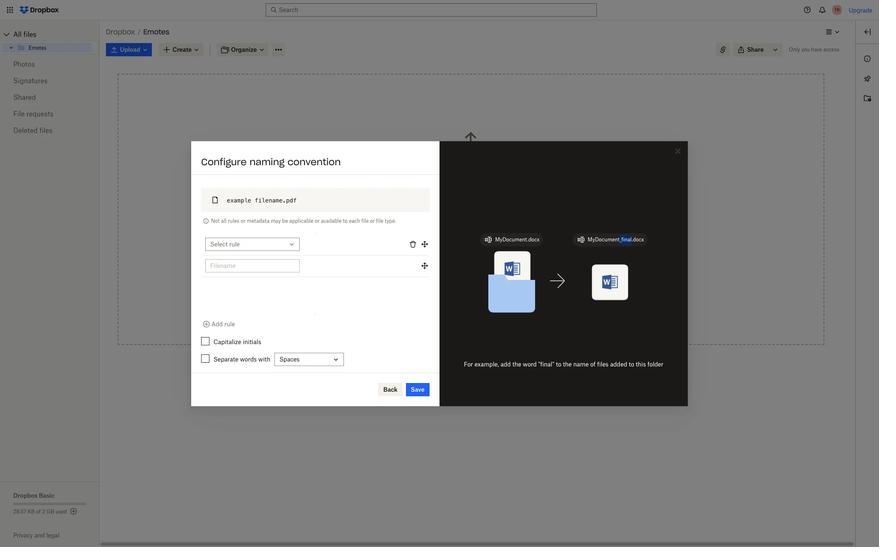 Task type: locate. For each thing, give the bounding box(es) containing it.
spaces
[[280, 356, 300, 363]]

0 horizontal spatial file
[[362, 218, 369, 224]]

1 vertical spatial share
[[421, 297, 438, 305]]

file left type.
[[377, 218, 384, 224]]

photos
[[13, 60, 35, 68]]

mydocument.docx
[[496, 237, 540, 243]]

added up filename.pdf in the top left of the page
[[279, 187, 300, 195]]

or
[[436, 165, 442, 172], [241, 218, 246, 224], [315, 218, 320, 224], [370, 218, 375, 224]]

dropbox
[[106, 28, 135, 36], [13, 492, 38, 499]]

1 horizontal spatial and
[[439, 297, 450, 305]]

request files to be added to this folder
[[421, 274, 528, 281]]

1 vertical spatial only you have access
[[231, 219, 273, 224]]

file requests
[[13, 110, 53, 118]]

added
[[279, 187, 300, 195], [475, 274, 492, 281], [611, 361, 628, 368]]

0 vertical spatial of
[[591, 361, 596, 368]]

select rule
[[210, 241, 240, 248]]

1 vertical spatial you
[[242, 219, 249, 224]]

open information panel image
[[863, 54, 873, 64]]

of left 2
[[36, 509, 41, 515]]

initials
[[243, 338, 261, 345]]

0 vertical spatial from
[[472, 228, 485, 235]]

dropbox basic
[[13, 492, 55, 499]]

drive
[[478, 251, 492, 258]]

files for all
[[24, 30, 37, 39]]

the left name
[[564, 361, 572, 368]]

global header element
[[0, 0, 880, 20]]

2 horizontal spatial access
[[824, 46, 840, 53]]

kb
[[28, 509, 35, 515]]

'upload'
[[465, 165, 487, 172]]

get more space image
[[69, 507, 79, 517]]

files up use
[[451, 156, 463, 163]]

rule right the add
[[225, 321, 235, 328]]

rule inside "button"
[[225, 321, 235, 328]]

1 vertical spatial only
[[231, 219, 240, 224]]

1 vertical spatial of
[[36, 509, 41, 515]]

naming
[[250, 156, 285, 168]]

share for share and manage access to this folder
[[421, 297, 438, 305]]

files for request
[[446, 274, 458, 281]]

and left manage
[[439, 297, 450, 305]]

emotes inside all files tree
[[29, 45, 46, 51]]

0 vertical spatial share
[[748, 46, 765, 53]]

dropbox for dropbox basic
[[13, 492, 38, 499]]

access
[[824, 46, 840, 53], [260, 219, 273, 224], [476, 297, 494, 305]]

the inside drop files here to upload, or use the 'upload' button
[[455, 165, 463, 172]]

to
[[479, 156, 485, 163], [301, 187, 308, 195], [467, 207, 473, 214], [343, 218, 348, 224], [294, 255, 301, 263], [459, 274, 465, 281], [493, 274, 499, 281], [496, 297, 501, 305], [556, 361, 562, 368], [629, 361, 635, 368]]

the right use
[[455, 165, 463, 172]]

have inside dialog
[[250, 219, 259, 224]]

files
[[24, 30, 37, 39], [40, 126, 53, 135], [451, 156, 463, 163], [252, 187, 266, 195], [446, 274, 458, 281], [598, 361, 609, 368]]

add left content
[[474, 207, 485, 214]]

rename
[[249, 255, 274, 263]]

1 vertical spatial be
[[466, 274, 473, 281]]

1 vertical spatial dropbox
[[13, 492, 38, 499]]

1 vertical spatial added
[[475, 274, 492, 281]]

configure naming convention
[[201, 156, 341, 168]]

from
[[472, 228, 485, 235], [442, 251, 455, 258]]

be right folder permissions icon
[[282, 218, 288, 224]]

all
[[13, 30, 22, 39]]

0 vertical spatial have
[[812, 46, 823, 53]]

added inside more ways to add content element
[[475, 274, 492, 281]]

files down file requests link
[[40, 126, 53, 135]]

or left use
[[436, 165, 442, 172]]

not
[[211, 218, 220, 224]]

0 horizontal spatial be
[[282, 218, 288, 224]]

share inside more ways to add content element
[[421, 297, 438, 305]]

basic
[[39, 492, 55, 499]]

0 vertical spatial only
[[790, 46, 801, 53]]

gb
[[47, 509, 54, 515]]

0 vertical spatial access
[[824, 46, 840, 53]]

files inside more ways to add content element
[[446, 274, 458, 281]]

1 horizontal spatial add
[[501, 361, 511, 368]]

1 horizontal spatial dropbox
[[106, 28, 135, 36]]

0 vertical spatial add
[[474, 207, 485, 214]]

1 horizontal spatial emotes
[[143, 28, 170, 36]]

"final"
[[539, 361, 555, 368]]

drop
[[436, 156, 450, 163]]

emotes right /
[[143, 28, 170, 36]]

only
[[790, 46, 801, 53], [231, 219, 240, 224]]

privacy
[[13, 532, 33, 539]]

0 horizontal spatial of
[[36, 509, 41, 515]]

upgrade link
[[850, 6, 873, 13]]

all files tree
[[1, 28, 99, 54]]

share for share
[[748, 46, 765, 53]]

1 vertical spatial emotes
[[29, 45, 46, 51]]

rule right select
[[229, 241, 240, 248]]

emotes
[[143, 28, 170, 36], [29, 45, 46, 51]]

0 vertical spatial added
[[279, 187, 300, 195]]

applicable
[[290, 218, 314, 224]]

1 vertical spatial and
[[34, 532, 45, 539]]

0 vertical spatial rule
[[229, 241, 240, 248]]

1 vertical spatial have
[[250, 219, 259, 224]]

be
[[282, 218, 288, 224], [466, 274, 473, 281]]

files right all
[[24, 30, 37, 39]]

2 vertical spatial access
[[476, 297, 494, 305]]

or left available
[[315, 218, 320, 224]]

of right name
[[591, 361, 596, 368]]

files inside drop files here to upload, or use the 'upload' button
[[451, 156, 463, 163]]

1 horizontal spatial the
[[513, 361, 522, 368]]

and left legal
[[34, 532, 45, 539]]

0 horizontal spatial the
[[455, 165, 463, 172]]

emotes down all files
[[29, 45, 46, 51]]

2 vertical spatial added
[[611, 361, 628, 368]]

0 vertical spatial emotes
[[143, 28, 170, 36]]

have
[[812, 46, 823, 53], [250, 219, 259, 224]]

rule
[[229, 241, 240, 248], [225, 321, 235, 328]]

2 horizontal spatial added
[[611, 361, 628, 368]]

this
[[443, 228, 453, 235], [500, 274, 510, 281], [503, 297, 513, 305], [636, 361, 647, 368]]

dialog
[[191, 141, 689, 406]]

more ways to add content
[[435, 207, 508, 214]]

then
[[231, 255, 248, 263]]

files for drop
[[451, 156, 463, 163]]

1 horizontal spatial added
[[475, 274, 492, 281]]

0 horizontal spatial and
[[34, 532, 45, 539]]

0 horizontal spatial have
[[250, 219, 259, 224]]

are
[[267, 187, 278, 195]]

select
[[210, 241, 228, 248]]

1 vertical spatial access
[[260, 219, 273, 224]]

0 horizontal spatial added
[[279, 187, 300, 195]]

files for deleted
[[40, 126, 53, 135]]

0 horizontal spatial dropbox
[[13, 492, 38, 499]]

added down drive
[[475, 274, 492, 281]]

files inside deleted files link
[[40, 126, 53, 135]]

1 horizontal spatial share
[[748, 46, 765, 53]]

example,
[[475, 361, 500, 368]]

be down google
[[466, 274, 473, 281]]

add
[[474, 207, 485, 214], [501, 361, 511, 368]]

the left "word"
[[513, 361, 522, 368]]

requests
[[26, 110, 53, 118]]

0 vertical spatial and
[[439, 297, 450, 305]]

access inside more ways to add content element
[[476, 297, 494, 305]]

share inside button
[[748, 46, 765, 53]]

1 horizontal spatial have
[[812, 46, 823, 53]]

of
[[591, 361, 596, 368], [36, 509, 41, 515]]

add right example, at the right bottom
[[501, 361, 511, 368]]

dropbox link
[[106, 27, 135, 37]]

and
[[439, 297, 450, 305], [34, 532, 45, 539]]

signatures
[[13, 77, 48, 85]]

only you have access
[[790, 46, 840, 53], [231, 219, 273, 224]]

the
[[455, 165, 463, 172], [513, 361, 522, 368], [564, 361, 572, 368]]

with
[[259, 356, 271, 363]]

1 horizontal spatial only you have access
[[790, 46, 840, 53]]

import
[[421, 251, 440, 258]]

save button
[[406, 383, 430, 396]]

separate words with
[[214, 356, 271, 363]]

available
[[321, 218, 342, 224]]

1 vertical spatial rule
[[225, 321, 235, 328]]

1 horizontal spatial from
[[472, 228, 485, 235]]

content
[[486, 207, 508, 214]]

and inside more ways to add content element
[[439, 297, 450, 305]]

1 horizontal spatial access
[[476, 297, 494, 305]]

0 vertical spatial only you have access
[[790, 46, 840, 53]]

0 vertical spatial dropbox
[[106, 28, 135, 36]]

Select rule button
[[205, 238, 300, 251]]

file right each
[[362, 218, 369, 224]]

convention
[[288, 156, 341, 168]]

dropbox left /
[[106, 28, 135, 36]]

0 horizontal spatial from
[[442, 251, 455, 258]]

files up example filename.pdf
[[252, 187, 266, 195]]

1 horizontal spatial only
[[790, 46, 801, 53]]

1 horizontal spatial be
[[466, 274, 473, 281]]

dropbox up 28.57
[[13, 492, 38, 499]]

file
[[13, 110, 25, 118]]

added right name
[[611, 361, 628, 368]]

0 horizontal spatial access
[[260, 219, 273, 224]]

files inside the all files link
[[24, 30, 37, 39]]

words
[[240, 356, 257, 363]]

example
[[227, 197, 251, 204]]

1 file from the left
[[362, 218, 369, 224]]

separate
[[214, 356, 239, 363]]

0 horizontal spatial emotes
[[29, 45, 46, 51]]

from left your
[[472, 228, 485, 235]]

all files
[[13, 30, 37, 39]]

folder
[[291, 156, 319, 168], [455, 228, 471, 235], [512, 274, 528, 281], [515, 297, 530, 305], [648, 361, 664, 368]]

1 horizontal spatial file
[[377, 218, 384, 224]]

your
[[487, 228, 499, 235]]

share
[[748, 46, 765, 53], [421, 297, 438, 305]]

from right import
[[442, 251, 455, 258]]

2 horizontal spatial the
[[564, 361, 572, 368]]

1 horizontal spatial you
[[802, 46, 811, 53]]

add
[[212, 321, 223, 328]]

privacy and legal
[[13, 532, 59, 539]]

select rule button
[[201, 234, 430, 256]]

rule inside button
[[229, 241, 240, 248]]

0 horizontal spatial share
[[421, 297, 438, 305]]

capitalize initials
[[214, 338, 261, 345]]

files right request
[[446, 274, 458, 281]]

folder permissions image
[[275, 218, 281, 224]]



Task type: describe. For each thing, give the bounding box(es) containing it.
when
[[231, 187, 250, 195]]

capitalize
[[214, 338, 242, 345]]

back button
[[379, 383, 403, 396]]

google
[[456, 251, 476, 258]]

drop files here to upload, or use the 'upload' button
[[436, 156, 507, 172]]

for
[[464, 361, 473, 368]]

the for here
[[455, 165, 463, 172]]

Folder name text field
[[248, 203, 425, 212]]

dropbox for dropbox / emotes
[[106, 28, 135, 36]]

save
[[411, 386, 425, 393]]

metadata
[[247, 218, 270, 224]]

or inside drop files here to upload, or use the 'upload' button
[[436, 165, 442, 172]]

photos link
[[13, 56, 86, 73]]

upload,
[[486, 156, 507, 163]]

open activity image
[[863, 94, 873, 104]]

name
[[574, 361, 589, 368]]

rename them to
[[249, 255, 301, 263]]

for example, add the word "final" to the name of files added to this folder
[[464, 361, 664, 368]]

and for manage
[[439, 297, 450, 305]]

add rule
[[212, 321, 235, 328]]

access
[[421, 228, 441, 235]]

import from google drive
[[421, 251, 492, 258]]

0 horizontal spatial add
[[474, 207, 485, 214]]

dropbox / emotes
[[106, 28, 170, 36]]

automated
[[236, 156, 289, 168]]

0 vertical spatial be
[[282, 218, 288, 224]]

create automated folder
[[201, 156, 319, 168]]

all files link
[[13, 28, 99, 41]]

manage
[[451, 297, 474, 305]]

shared link
[[13, 89, 86, 106]]

or right rules
[[241, 218, 246, 224]]

mydocument
[[588, 237, 620, 243]]

all
[[221, 218, 227, 224]]

create
[[201, 156, 233, 168]]

0 horizontal spatial only
[[231, 219, 240, 224]]

open details pane image
[[863, 27, 873, 37]]

file requests link
[[13, 106, 86, 122]]

each
[[349, 218, 360, 224]]

legal
[[46, 532, 59, 539]]

dropbox logo - go to the homepage image
[[17, 3, 62, 17]]

deleted
[[13, 126, 38, 135]]

open pinned items image
[[863, 74, 873, 84]]

here
[[465, 156, 477, 163]]

1 vertical spatial add
[[501, 361, 511, 368]]

request
[[421, 274, 444, 281]]

example filename.pdf
[[227, 197, 297, 204]]

share and manage access to this folder
[[421, 297, 530, 305]]

28.57
[[13, 509, 26, 515]]

rule for add rule
[[225, 321, 235, 328]]

the for add
[[564, 361, 572, 368]]

rules
[[228, 218, 240, 224]]

dialog containing create automated folder
[[191, 141, 689, 406]]

emotes link
[[17, 43, 92, 53]]

rule for select rule
[[229, 241, 240, 248]]

2 file from the left
[[377, 218, 384, 224]]

more ways to add content element
[[401, 206, 542, 318]]

privacy and legal link
[[13, 532, 99, 539]]

files are added to
[[252, 187, 308, 195]]

them
[[276, 255, 293, 263]]

1 vertical spatial from
[[442, 251, 455, 258]]

upgrade
[[850, 6, 873, 13]]

button
[[488, 165, 507, 172]]

or right each
[[370, 218, 375, 224]]

and for legal
[[34, 532, 45, 539]]

use
[[443, 165, 453, 172]]

ways
[[451, 207, 465, 214]]

configure
[[201, 156, 247, 168]]

type.
[[385, 218, 397, 224]]

shared
[[13, 93, 36, 102]]

2
[[42, 509, 45, 515]]

files right name
[[598, 361, 609, 368]]

0 horizontal spatial you
[[242, 219, 249, 224]]

may
[[271, 218, 281, 224]]

add rule button
[[202, 319, 235, 329]]

deleted files
[[13, 126, 53, 135]]

to inside drop files here to upload, or use the 'upload' button
[[479, 156, 485, 163]]

used
[[56, 509, 67, 515]]

Filename text field
[[210, 261, 295, 270]]

.docx
[[632, 237, 645, 243]]

more
[[435, 207, 450, 214]]

Spaces button
[[275, 353, 344, 366]]

deleted files link
[[13, 122, 86, 139]]

1 horizontal spatial of
[[591, 361, 596, 368]]

0 horizontal spatial only you have access
[[231, 219, 273, 224]]

word
[[523, 361, 537, 368]]

share button
[[734, 43, 770, 56]]

back
[[384, 386, 398, 393]]

0 vertical spatial you
[[802, 46, 811, 53]]

_final
[[620, 237, 632, 243]]

access this folder from your desktop
[[421, 228, 522, 235]]

be inside more ways to add content element
[[466, 274, 473, 281]]



Task type: vqa. For each thing, say whether or not it's contained in the screenshot.
Dropbox Logo - Go to the homepage
yes



